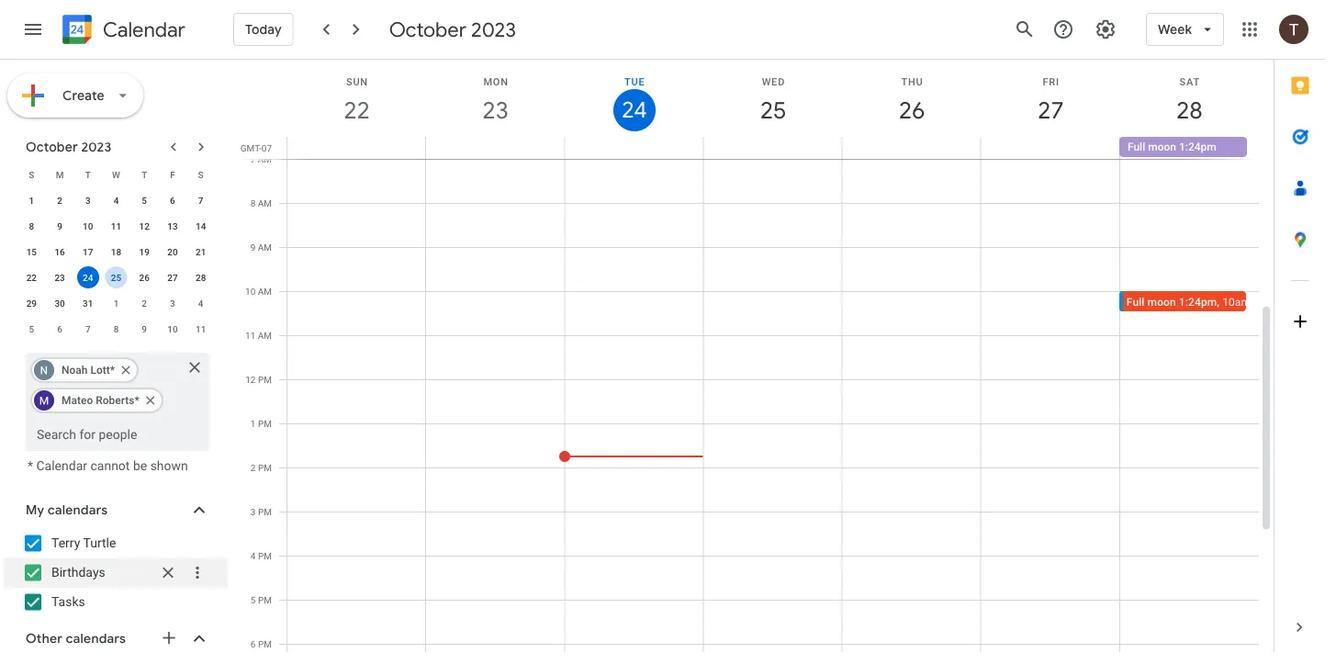 Task type: describe. For each thing, give the bounding box(es) containing it.
25 element
[[105, 266, 127, 288]]

8 for november 8 'element'
[[114, 323, 119, 334]]

3 for 3 pm
[[251, 506, 256, 517]]

9 for "november 9" element
[[142, 323, 147, 334]]

20 element
[[162, 241, 184, 263]]

2 for 2 pm
[[251, 462, 256, 473]]

15
[[26, 246, 37, 257]]

pm for 4 pm
[[258, 550, 272, 561]]

other calendars button
[[4, 624, 228, 653]]

row containing 22
[[17, 265, 215, 290]]

am for 9 am
[[258, 242, 272, 253]]

30 element
[[49, 292, 71, 314]]

gmt-07
[[240, 142, 272, 153]]

wed 25
[[759, 76, 786, 125]]

26 element
[[133, 266, 155, 288]]

11 element
[[105, 215, 127, 237]]

1 for 1 pm
[[251, 418, 256, 429]]

november 4 element
[[190, 292, 212, 314]]

23 link
[[475, 89, 517, 131]]

25 cell
[[102, 265, 130, 290]]

* for the mateo roberts, selected option
[[135, 394, 139, 407]]

full moon 1:24pm , 10am
[[1127, 295, 1251, 308]]

my
[[26, 502, 44, 519]]

27 link
[[1030, 89, 1072, 131]]

november 5 element
[[21, 318, 43, 340]]

calendar heading
[[99, 17, 185, 43]]

1 horizontal spatial 7
[[198, 195, 203, 206]]

6 for 6 pm
[[251, 639, 256, 650]]

october 2023 grid
[[17, 162, 215, 342]]

5 pm
[[251, 594, 272, 605]]

15 element
[[21, 241, 43, 263]]

row containing 15
[[17, 239, 215, 265]]

pm for 3 pm
[[258, 506, 272, 517]]

10 for 10 element
[[83, 220, 93, 232]]

create
[[62, 87, 105, 104]]

0 vertical spatial 6
[[170, 195, 175, 206]]

other calendars
[[26, 631, 126, 647]]

28 inside grid
[[1176, 95, 1202, 125]]

12 element
[[133, 215, 155, 237]]

11 for the 11 element
[[111, 220, 121, 232]]

1 vertical spatial october
[[26, 139, 78, 155]]

6 pm
[[251, 639, 272, 650]]

main drawer image
[[22, 18, 44, 40]]

22 inside october 2023 grid
[[26, 272, 37, 283]]

calendar element
[[59, 11, 185, 51]]

my calendars
[[26, 502, 108, 519]]

11 for the november 11 element
[[196, 323, 206, 334]]

cannot
[[90, 458, 130, 474]]

0 horizontal spatial 9
[[57, 220, 62, 232]]

,
[[1218, 295, 1220, 308]]

none search field containing * calendar cannot be shown
[[0, 345, 228, 474]]

18
[[111, 246, 121, 257]]

1 horizontal spatial 2023
[[471, 17, 516, 42]]

wed
[[762, 76, 786, 87]]

november 11 element
[[190, 318, 212, 340]]

4 pm
[[251, 550, 272, 561]]

mateo roberts, selected option
[[30, 386, 163, 415]]

create button
[[7, 73, 143, 118]]

2 pm
[[251, 462, 272, 473]]

1 s from the left
[[29, 169, 34, 180]]

sat
[[1180, 76, 1201, 87]]

6 cell from the left
[[981, 137, 1120, 159]]

0 vertical spatial october 2023
[[389, 17, 516, 42]]

birthdays list item
[[4, 558, 228, 588]]

13 element
[[162, 215, 184, 237]]

1 t from the left
[[85, 169, 91, 180]]

sat 28
[[1176, 76, 1202, 125]]

terry turtle
[[51, 536, 116, 551]]

5 cell from the left
[[842, 137, 981, 159]]

pm for 1 pm
[[258, 418, 272, 429]]

moon for full moon 1:24pm
[[1149, 141, 1177, 153]]

full for full moon 1:24pm , 10am
[[1127, 295, 1145, 308]]

pm for 6 pm
[[258, 639, 272, 650]]

w
[[112, 169, 120, 180]]

1 horizontal spatial calendar
[[103, 17, 185, 43]]

3 for november 3 element
[[170, 298, 175, 309]]

31 element
[[77, 292, 99, 314]]

28 link
[[1169, 89, 1211, 131]]

20
[[167, 246, 178, 257]]

27 inside october 2023 grid
[[167, 272, 178, 283]]

1 cell from the left
[[288, 137, 426, 159]]

tasks
[[51, 594, 85, 610]]

settings menu image
[[1095, 18, 1117, 40]]

tue 24
[[621, 76, 646, 124]]

7 am
[[250, 153, 272, 164]]

28 inside 28 element
[[196, 272, 206, 283]]

selected people list box
[[26, 353, 180, 418]]

0 horizontal spatial *
[[28, 458, 33, 474]]

other
[[26, 631, 63, 647]]

november 3 element
[[162, 292, 184, 314]]

november 2 element
[[133, 292, 155, 314]]

19 element
[[133, 241, 155, 263]]

moon for full moon 1:24pm , 10am
[[1148, 295, 1177, 308]]

28 element
[[190, 266, 212, 288]]

0 vertical spatial 3
[[85, 195, 91, 206]]

2 s from the left
[[198, 169, 204, 180]]

25 link
[[752, 89, 795, 131]]

10am
[[1223, 295, 1251, 308]]

gmt-
[[240, 142, 262, 153]]

10 element
[[77, 215, 99, 237]]

21
[[196, 246, 206, 257]]

1:24pm for full moon 1:24pm
[[1180, 141, 1217, 153]]

12 for 12
[[139, 220, 150, 232]]

my calendars button
[[4, 496, 228, 525]]

november 9 element
[[133, 318, 155, 340]]

23 inside mon 23
[[482, 95, 508, 125]]

17 element
[[77, 241, 99, 263]]

1 vertical spatial calendar
[[36, 458, 87, 474]]

3 pm
[[251, 506, 272, 517]]

calendars for other calendars
[[66, 631, 126, 647]]

31
[[83, 298, 93, 309]]

27 element
[[162, 266, 184, 288]]

7 for 7 am
[[250, 153, 256, 164]]

24 link
[[614, 89, 656, 131]]

pm for 2 pm
[[258, 462, 272, 473]]



Task type: vqa. For each thing, say whether or not it's contained in the screenshot.


Task type: locate. For each thing, give the bounding box(es) containing it.
1 vertical spatial 23
[[55, 272, 65, 283]]

1 horizontal spatial 11
[[196, 323, 206, 334]]

1 vertical spatial 28
[[196, 272, 206, 283]]

0 horizontal spatial 1
[[29, 195, 34, 206]]

11
[[111, 220, 121, 232], [196, 323, 206, 334], [245, 330, 256, 341]]

22 down sun at left top
[[343, 95, 369, 125]]

2 horizontal spatial 9
[[250, 242, 256, 253]]

16 element
[[49, 241, 71, 263]]

5 up 12 "element"
[[142, 195, 147, 206]]

21 element
[[190, 241, 212, 263]]

pm up 2 pm
[[258, 418, 272, 429]]

0 horizontal spatial 2
[[57, 195, 62, 206]]

0 vertical spatial 1
[[29, 195, 34, 206]]

am up "12 pm"
[[258, 330, 272, 341]]

m
[[56, 169, 64, 180]]

2 for the november 2 element
[[142, 298, 147, 309]]

am
[[258, 153, 272, 164], [258, 198, 272, 209], [258, 242, 272, 253], [258, 286, 272, 297], [258, 330, 272, 341]]

am for 11 am
[[258, 330, 272, 341]]

0 horizontal spatial 26
[[139, 272, 150, 283]]

pm for 5 pm
[[258, 594, 272, 605]]

11 for 11 am
[[245, 330, 256, 341]]

october
[[389, 17, 467, 42], [26, 139, 78, 155]]

1 horizontal spatial t
[[142, 169, 147, 180]]

moon left ,
[[1148, 295, 1177, 308]]

8 down november 1 element
[[114, 323, 119, 334]]

2 up "november 9" element
[[142, 298, 147, 309]]

* up search for people text field
[[135, 394, 139, 407]]

4 row from the top
[[17, 239, 215, 265]]

23 up 30
[[55, 272, 65, 283]]

26 inside grid
[[898, 95, 924, 125]]

1 pm from the top
[[258, 374, 272, 385]]

7 up 14 "element"
[[198, 195, 203, 206]]

november 7 element
[[77, 318, 99, 340]]

2 1:24pm from the top
[[1180, 295, 1218, 308]]

5 down 29 element
[[29, 323, 34, 334]]

8 up 15 element
[[29, 220, 34, 232]]

full moon 1:24pm
[[1128, 141, 1217, 153]]

2 horizontal spatial 3
[[251, 506, 256, 517]]

0 vertical spatial 27
[[1037, 95, 1063, 125]]

moon inside button
[[1149, 141, 1177, 153]]

10 up 17
[[83, 220, 93, 232]]

1 horizontal spatial 1
[[114, 298, 119, 309]]

pm up 3 pm
[[258, 462, 272, 473]]

my calendars list
[[4, 529, 228, 617]]

18 element
[[105, 241, 127, 263]]

1 pm
[[251, 418, 272, 429]]

0 vertical spatial 5
[[142, 195, 147, 206]]

6 down "5 pm"
[[251, 639, 256, 650]]

calendar up create
[[103, 17, 185, 43]]

row containing 29
[[17, 290, 215, 316]]

2 vertical spatial 6
[[251, 639, 256, 650]]

* inside noah lott, selected option
[[110, 364, 115, 377]]

2023 down create
[[81, 139, 112, 155]]

6 pm from the top
[[258, 594, 272, 605]]

9 for 9 am
[[250, 242, 256, 253]]

2 pm from the top
[[258, 418, 272, 429]]

7 row from the top
[[17, 316, 215, 342]]

0 vertical spatial 8
[[250, 198, 256, 209]]

9 up 16 element
[[57, 220, 62, 232]]

add other calendars image
[[160, 629, 178, 647]]

9 am
[[250, 242, 272, 253]]

14 element
[[190, 215, 212, 237]]

1 horizontal spatial 28
[[1176, 95, 1202, 125]]

22 inside grid
[[343, 95, 369, 125]]

1 horizontal spatial 8
[[114, 323, 119, 334]]

4 pm from the top
[[258, 506, 272, 517]]

1 down "12 pm"
[[251, 418, 256, 429]]

11 down 10 am
[[245, 330, 256, 341]]

1 horizontal spatial 9
[[142, 323, 147, 334]]

22 up 29
[[26, 272, 37, 283]]

0 horizontal spatial 27
[[167, 272, 178, 283]]

4 am from the top
[[258, 286, 272, 297]]

10 up 11 am
[[245, 286, 256, 297]]

0 horizontal spatial october 2023
[[26, 139, 112, 155]]

3 pm from the top
[[258, 462, 272, 473]]

am for 10 am
[[258, 286, 272, 297]]

grid containing 22
[[235, 60, 1274, 653]]

25 inside wed 25
[[759, 95, 786, 125]]

4 up the 11 element
[[114, 195, 119, 206]]

1 am from the top
[[258, 153, 272, 164]]

pm down 4 pm
[[258, 594, 272, 605]]

07
[[262, 142, 272, 153]]

3 cell from the left
[[565, 137, 704, 159]]

1 vertical spatial 25
[[111, 272, 121, 283]]

24, today element
[[77, 266, 99, 288]]

0 vertical spatial 25
[[759, 95, 786, 125]]

0 horizontal spatial 2023
[[81, 139, 112, 155]]

1 inside grid
[[251, 418, 256, 429]]

november 1 element
[[105, 292, 127, 314]]

5 pm from the top
[[258, 550, 272, 561]]

6 down the 30 element
[[57, 323, 62, 334]]

5 down 4 pm
[[251, 594, 256, 605]]

1 horizontal spatial 12
[[246, 374, 256, 385]]

0 horizontal spatial 5
[[29, 323, 34, 334]]

mon 23
[[482, 76, 509, 125]]

23 element
[[49, 266, 71, 288]]

5 am from the top
[[258, 330, 272, 341]]

calendars
[[48, 502, 108, 519], [66, 631, 126, 647]]

grid
[[235, 60, 1274, 653]]

1 horizontal spatial s
[[198, 169, 204, 180]]

10 am
[[245, 286, 272, 297]]

tab list
[[1275, 60, 1326, 602]]

26 down thu
[[898, 95, 924, 125]]

0 horizontal spatial 10
[[83, 220, 93, 232]]

full
[[1128, 141, 1146, 153], [1127, 295, 1145, 308]]

week
[[1159, 21, 1193, 38]]

9
[[57, 220, 62, 232], [250, 242, 256, 253], [142, 323, 147, 334]]

3
[[85, 195, 91, 206], [170, 298, 175, 309], [251, 506, 256, 517]]

am for 8 am
[[258, 198, 272, 209]]

1 vertical spatial october 2023
[[26, 139, 112, 155]]

row containing 1
[[17, 187, 215, 213]]

0 vertical spatial calendars
[[48, 502, 108, 519]]

1 vertical spatial 26
[[139, 272, 150, 283]]

11 am
[[245, 330, 272, 341]]

3 inside grid
[[251, 506, 256, 517]]

be
[[133, 458, 147, 474]]

23 down mon
[[482, 95, 508, 125]]

28 down 21
[[196, 272, 206, 283]]

row down 18 element
[[17, 265, 215, 290]]

1 vertical spatial 10
[[245, 286, 256, 297]]

3 down 27 element
[[170, 298, 175, 309]]

cell down the 27 link
[[981, 137, 1120, 159]]

row up november 8 'element'
[[17, 290, 215, 316]]

1 horizontal spatial 6
[[170, 195, 175, 206]]

9 inside grid
[[250, 242, 256, 253]]

1 1:24pm from the top
[[1180, 141, 1217, 153]]

8 inside grid
[[250, 198, 256, 209]]

0 horizontal spatial 8
[[29, 220, 34, 232]]

22 element
[[21, 266, 43, 288]]

am down 9 am
[[258, 286, 272, 297]]

5 for november 5 element
[[29, 323, 34, 334]]

2 inside grid
[[251, 462, 256, 473]]

1 horizontal spatial 22
[[343, 95, 369, 125]]

thu 26
[[898, 76, 924, 125]]

10 for november 10 element
[[167, 323, 178, 334]]

26 down 19
[[139, 272, 150, 283]]

october 2023 up m
[[26, 139, 112, 155]]

2023 up mon
[[471, 17, 516, 42]]

2 down m
[[57, 195, 62, 206]]

0 vertical spatial 9
[[57, 220, 62, 232]]

9 down the november 2 element
[[142, 323, 147, 334]]

*
[[110, 364, 115, 377], [135, 394, 139, 407], [28, 458, 33, 474]]

row containing 5
[[17, 316, 215, 342]]

1 inside november 1 element
[[114, 298, 119, 309]]

full inside button
[[1128, 141, 1146, 153]]

t left w
[[85, 169, 91, 180]]

cell down 24 link
[[565, 137, 704, 159]]

0 horizontal spatial 23
[[55, 272, 65, 283]]

13
[[167, 220, 178, 232]]

thu
[[902, 76, 924, 87]]

8 inside 'element'
[[114, 323, 119, 334]]

8 up 9 am
[[250, 198, 256, 209]]

f
[[170, 169, 175, 180]]

27 down 20 at the top left
[[167, 272, 178, 283]]

november 8 element
[[105, 318, 127, 340]]

turtle
[[83, 536, 116, 551]]

1 down 25 element
[[114, 298, 119, 309]]

1 horizontal spatial 3
[[170, 298, 175, 309]]

2 horizontal spatial 5
[[251, 594, 256, 605]]

1 horizontal spatial 24
[[621, 96, 646, 124]]

2
[[57, 195, 62, 206], [142, 298, 147, 309], [251, 462, 256, 473]]

10 down november 3 element
[[167, 323, 178, 334]]

0 horizontal spatial october
[[26, 139, 78, 155]]

2 vertical spatial 7
[[85, 323, 91, 334]]

6 up the 13 element
[[170, 195, 175, 206]]

28
[[1176, 95, 1202, 125], [196, 272, 206, 283]]

2 vertical spatial 9
[[142, 323, 147, 334]]

2 vertical spatial 3
[[251, 506, 256, 517]]

moon down "28" link
[[1149, 141, 1177, 153]]

12 pm
[[246, 374, 272, 385]]

shown
[[150, 458, 188, 474]]

today
[[245, 21, 282, 38]]

0 vertical spatial 10
[[83, 220, 93, 232]]

0 vertical spatial 28
[[1176, 95, 1202, 125]]

terry
[[51, 536, 80, 551]]

row up the 11 element
[[17, 162, 215, 187]]

cell
[[288, 137, 426, 159], [426, 137, 565, 159], [565, 137, 704, 159], [704, 137, 842, 159], [842, 137, 981, 159], [981, 137, 1120, 159]]

9 up 10 am
[[250, 242, 256, 253]]

28 down sat at the top of page
[[1176, 95, 1202, 125]]

24 down 17
[[83, 272, 93, 283]]

pm
[[258, 374, 272, 385], [258, 418, 272, 429], [258, 462, 272, 473], [258, 506, 272, 517], [258, 550, 272, 561], [258, 594, 272, 605], [258, 639, 272, 650]]

0 horizontal spatial t
[[85, 169, 91, 180]]

1 horizontal spatial 27
[[1037, 95, 1063, 125]]

november 10 element
[[162, 318, 184, 340]]

0 horizontal spatial 6
[[57, 323, 62, 334]]

1 vertical spatial 12
[[246, 374, 256, 385]]

4
[[114, 195, 119, 206], [198, 298, 203, 309], [251, 550, 256, 561]]

moon
[[1149, 141, 1177, 153], [1148, 295, 1177, 308]]

1:24pm inside button
[[1180, 141, 1217, 153]]

* up the mateo roberts, selected option
[[110, 364, 115, 377]]

row down november 1 element
[[17, 316, 215, 342]]

0 horizontal spatial 22
[[26, 272, 37, 283]]

5 inside grid
[[251, 594, 256, 605]]

26 inside october 2023 grid
[[139, 272, 150, 283]]

25 down wed at the top
[[759, 95, 786, 125]]

3 up 10 element
[[85, 195, 91, 206]]

calendars down the tasks
[[66, 631, 126, 647]]

* calendar cannot be shown
[[28, 458, 188, 474]]

None search field
[[0, 345, 228, 474]]

6 inside grid
[[251, 639, 256, 650]]

1 vertical spatial 1
[[114, 298, 119, 309]]

6
[[170, 195, 175, 206], [57, 323, 62, 334], [251, 639, 256, 650]]

26
[[898, 95, 924, 125], [139, 272, 150, 283]]

1 horizontal spatial 4
[[198, 298, 203, 309]]

noah lott, selected option
[[30, 356, 139, 385]]

cell down 26 link
[[842, 137, 981, 159]]

t left f
[[142, 169, 147, 180]]

25
[[759, 95, 786, 125], [111, 272, 121, 283]]

full moon 1:24pm row
[[279, 137, 1274, 159]]

19
[[139, 246, 150, 257]]

7 for november 7 element
[[85, 323, 91, 334]]

1:24pm
[[1180, 141, 1217, 153], [1180, 295, 1218, 308]]

s left m
[[29, 169, 34, 180]]

8 for 8 am
[[250, 198, 256, 209]]

cell down 23 link
[[426, 137, 565, 159]]

1 horizontal spatial 25
[[759, 95, 786, 125]]

1 vertical spatial 24
[[83, 272, 93, 283]]

27 down fri
[[1037, 95, 1063, 125]]

0 vertical spatial 12
[[139, 220, 150, 232]]

12 down 11 am
[[246, 374, 256, 385]]

full moon 1:24pm button
[[1120, 137, 1248, 157]]

row up 18 element
[[17, 213, 215, 239]]

1 vertical spatial full
[[1127, 295, 1145, 308]]

tue
[[625, 76, 645, 87]]

7 left 07
[[250, 153, 256, 164]]

0 horizontal spatial 12
[[139, 220, 150, 232]]

2 down 1 pm
[[251, 462, 256, 473]]

0 horizontal spatial 25
[[111, 272, 121, 283]]

row down w
[[17, 187, 215, 213]]

calendars for my calendars
[[48, 502, 108, 519]]

Search for people text field
[[37, 418, 198, 451]]

fri 27
[[1037, 76, 1063, 125]]

16
[[55, 246, 65, 257]]

11 inside the november 11 element
[[196, 323, 206, 334]]

2 horizontal spatial 4
[[251, 550, 256, 561]]

25 down 18
[[111, 272, 121, 283]]

2 t from the left
[[142, 169, 147, 180]]

25 inside cell
[[111, 272, 121, 283]]

s
[[29, 169, 34, 180], [198, 169, 204, 180]]

0 horizontal spatial 24
[[83, 272, 93, 283]]

0 horizontal spatial 3
[[85, 195, 91, 206]]

23 inside grid
[[55, 272, 65, 283]]

fri
[[1043, 76, 1060, 87]]

12 inside grid
[[246, 374, 256, 385]]

1:24pm down "28" link
[[1180, 141, 1217, 153]]

row
[[17, 162, 215, 187], [17, 187, 215, 213], [17, 213, 215, 239], [17, 239, 215, 265], [17, 265, 215, 290], [17, 290, 215, 316], [17, 316, 215, 342]]

week button
[[1147, 7, 1225, 51]]

* inside the mateo roberts, selected option
[[135, 394, 139, 407]]

10 for 10 am
[[245, 286, 256, 297]]

row group
[[17, 187, 215, 342]]

26 link
[[891, 89, 934, 131]]

pm up 4 pm
[[258, 506, 272, 517]]

24 inside 24, today element
[[83, 272, 93, 283]]

4 down 28 element
[[198, 298, 203, 309]]

30
[[55, 298, 65, 309]]

birthdays
[[51, 565, 105, 580]]

4 down 3 pm
[[251, 550, 256, 561]]

5 for 5 pm
[[251, 594, 256, 605]]

29
[[26, 298, 37, 309]]

2 horizontal spatial 1
[[251, 418, 256, 429]]

1 for november 1 element
[[114, 298, 119, 309]]

1 vertical spatial 9
[[250, 242, 256, 253]]

3 am from the top
[[258, 242, 272, 253]]

2 cell from the left
[[426, 137, 565, 159]]

2 am from the top
[[258, 198, 272, 209]]

2 row from the top
[[17, 187, 215, 213]]

7 down 31 element
[[85, 323, 91, 334]]

0 vertical spatial 4
[[114, 195, 119, 206]]

0 horizontal spatial calendar
[[36, 458, 87, 474]]

10
[[83, 220, 93, 232], [245, 286, 256, 297], [167, 323, 178, 334]]

2 vertical spatial 5
[[251, 594, 256, 605]]

14
[[196, 220, 206, 232]]

mon
[[484, 76, 509, 87]]

pm for 12 pm
[[258, 374, 272, 385]]

3 row from the top
[[17, 213, 215, 239]]

1 up 15 element
[[29, 195, 34, 206]]

1 vertical spatial calendars
[[66, 631, 126, 647]]

full for full moon 1:24pm
[[1128, 141, 1146, 153]]

6 row from the top
[[17, 290, 215, 316]]

1 horizontal spatial 23
[[482, 95, 508, 125]]

2023
[[471, 17, 516, 42], [81, 139, 112, 155]]

s right f
[[198, 169, 204, 180]]

1:24pm for full moon 1:24pm , 10am
[[1180, 295, 1218, 308]]

4 for november 4 element
[[198, 298, 203, 309]]

am up 9 am
[[258, 198, 272, 209]]

0 horizontal spatial 28
[[196, 272, 206, 283]]

0 vertical spatial 2
[[57, 195, 62, 206]]

row up 25 element
[[17, 239, 215, 265]]

8
[[250, 198, 256, 209], [29, 220, 34, 232], [114, 323, 119, 334]]

sun
[[346, 76, 368, 87]]

1 vertical spatial 4
[[198, 298, 203, 309]]

0 vertical spatial 22
[[343, 95, 369, 125]]

22 link
[[336, 89, 378, 131]]

11 down november 4 element
[[196, 323, 206, 334]]

12 for 12 pm
[[246, 374, 256, 385]]

5
[[142, 195, 147, 206], [29, 323, 34, 334], [251, 594, 256, 605]]

am down 8 am
[[258, 242, 272, 253]]

1 vertical spatial *
[[135, 394, 139, 407]]

cell down 25 link
[[704, 137, 842, 159]]

12 inside 12 "element"
[[139, 220, 150, 232]]

0 vertical spatial full
[[1128, 141, 1146, 153]]

2 vertical spatial 10
[[167, 323, 178, 334]]

today button
[[233, 7, 294, 51]]

1 vertical spatial 2023
[[81, 139, 112, 155]]

17
[[83, 246, 93, 257]]

t
[[85, 169, 91, 180], [142, 169, 147, 180]]

0 vertical spatial 24
[[621, 96, 646, 124]]

29 element
[[21, 292, 43, 314]]

1 vertical spatial 2
[[142, 298, 147, 309]]

2 vertical spatial *
[[28, 458, 33, 474]]

4 cell from the left
[[704, 137, 842, 159]]

0 vertical spatial moon
[[1149, 141, 1177, 153]]

22
[[343, 95, 369, 125], [26, 272, 37, 283]]

cell down 22 link
[[288, 137, 426, 159]]

calendar up my calendars
[[36, 458, 87, 474]]

5 row from the top
[[17, 265, 215, 290]]

pm down "5 pm"
[[258, 639, 272, 650]]

1 row from the top
[[17, 162, 215, 187]]

11 up 18
[[111, 220, 121, 232]]

2 vertical spatial 1
[[251, 418, 256, 429]]

november 6 element
[[49, 318, 71, 340]]

row containing s
[[17, 162, 215, 187]]

october 2023
[[389, 17, 516, 42], [26, 139, 112, 155]]

1 horizontal spatial 26
[[898, 95, 924, 125]]

1 horizontal spatial october 2023
[[389, 17, 516, 42]]

12 up 19
[[139, 220, 150, 232]]

1 vertical spatial moon
[[1148, 295, 1177, 308]]

calendars up "terry turtle"
[[48, 502, 108, 519]]

pm up 1 pm
[[258, 374, 272, 385]]

4 for 4 pm
[[251, 550, 256, 561]]

6 for the november 6 element
[[57, 323, 62, 334]]

october 2023 up mon
[[389, 17, 516, 42]]

0 horizontal spatial s
[[29, 169, 34, 180]]

1 horizontal spatial october
[[389, 17, 467, 42]]

0 vertical spatial 23
[[482, 95, 508, 125]]

7 pm from the top
[[258, 639, 272, 650]]

row containing 8
[[17, 213, 215, 239]]

* up my
[[28, 458, 33, 474]]

1 horizontal spatial 10
[[167, 323, 178, 334]]

24 cell
[[74, 265, 102, 290]]

3 up 4 pm
[[251, 506, 256, 517]]

0 vertical spatial 2023
[[471, 17, 516, 42]]

* for noah lott, selected option
[[110, 364, 115, 377]]

am for 7 am
[[258, 153, 272, 164]]

1
[[29, 195, 34, 206], [114, 298, 119, 309], [251, 418, 256, 429]]

pm down 3 pm
[[258, 550, 272, 561]]

4 inside grid
[[251, 550, 256, 561]]

0 horizontal spatial 4
[[114, 195, 119, 206]]

row group containing 1
[[17, 187, 215, 342]]

7
[[250, 153, 256, 164], [198, 195, 203, 206], [85, 323, 91, 334]]

0 vertical spatial october
[[389, 17, 467, 42]]

24 down tue
[[621, 96, 646, 124]]

0 vertical spatial 1:24pm
[[1180, 141, 1217, 153]]

2 horizontal spatial *
[[135, 394, 139, 407]]

am up 8 am
[[258, 153, 272, 164]]

8 am
[[250, 198, 272, 209]]

sun 22
[[343, 76, 369, 125]]

1:24pm left "10am"
[[1180, 295, 1218, 308]]

1 vertical spatial 22
[[26, 272, 37, 283]]

23
[[482, 95, 508, 125], [55, 272, 65, 283]]



